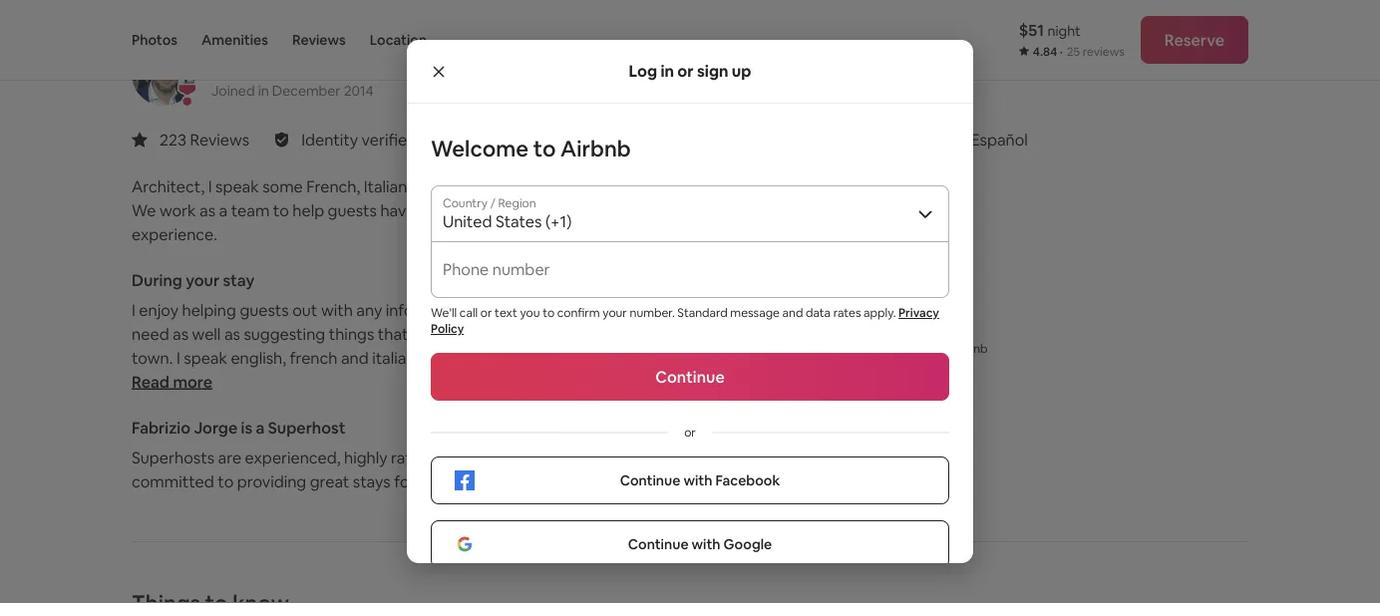 Task type: vqa. For each thing, say whether or not it's contained in the screenshot.
WITH related to Continue with Google
yes



Task type: locate. For each thing, give the bounding box(es) containing it.
enjoy
[[139, 300, 179, 320]]

·
[[1060, 44, 1063, 59]]

a
[[219, 200, 228, 220], [256, 417, 265, 438]]

223
[[160, 129, 187, 150]]

with up things
[[321, 300, 353, 320]]

fabrizio up 2014 at top left
[[322, 46, 403, 75]]

0 vertical spatial reviews
[[292, 31, 346, 49]]

the inside architect, i speak some french, italian. we work as a team to help guests have the best possible experience.
[[419, 200, 444, 220]]

4.84 · 25 reviews
[[1033, 44, 1125, 59]]

0 horizontal spatial your
[[186, 270, 220, 290]]

1 vertical spatial your
[[603, 305, 627, 321]]

1 vertical spatial the
[[930, 341, 948, 357]]

some
[[263, 176, 303, 196]]

i left enjoy
[[132, 300, 136, 320]]

jorge
[[408, 46, 468, 75], [194, 417, 238, 438]]

0 vertical spatial and
[[783, 305, 804, 321]]

0 horizontal spatial airbnb
[[561, 134, 631, 163]]

hosted by fabrizio jorge joined in december 2014
[[212, 46, 468, 100]]

policy
[[431, 321, 464, 337]]

i right architect,
[[208, 176, 212, 196]]

speak down well
[[184, 348, 227, 368]]

a right is
[[256, 417, 265, 438]]

and left data
[[783, 305, 804, 321]]

and down things
[[341, 348, 369, 368]]

0 horizontal spatial a
[[219, 200, 228, 220]]

superhost
[[469, 130, 545, 150], [268, 417, 346, 438]]

continue up 'continue with google' button
[[620, 472, 681, 490]]

1 vertical spatial with
[[684, 472, 713, 490]]

superhost inside fabrizio jorge is a superhost superhosts are experienced, highly rated hosts who are committed to providing great stays for guests.
[[268, 417, 346, 438]]

as
[[200, 200, 216, 220], [173, 324, 189, 344], [224, 324, 240, 344]]

your inside log in dialog
[[603, 305, 627, 321]]

0 horizontal spatial reviews
[[190, 129, 250, 150]]

español
[[972, 129, 1029, 150]]

in inside dialog
[[661, 61, 674, 81]]

$51
[[1019, 19, 1045, 40]]

continue
[[620, 472, 681, 490], [628, 536, 689, 554]]

english,
[[231, 348, 286, 368]]

providing
[[237, 471, 306, 492]]

1 horizontal spatial airbnb
[[951, 341, 988, 357]]

never
[[881, 325, 912, 341]]

0 horizontal spatial the
[[419, 200, 444, 220]]

amenities button
[[202, 0, 268, 80]]

in down you
[[534, 324, 547, 344]]

or up continue with facebook button
[[685, 425, 696, 440]]

italiano,
[[911, 129, 968, 150]]

guests inside architect, i speak some french, italian. we work as a team to help guests have the best possible experience.
[[328, 200, 377, 220]]

superhost right 󰀃
[[469, 130, 545, 150]]

to right you
[[543, 305, 555, 321]]

reviews
[[1083, 44, 1125, 59]]

1 horizontal spatial in
[[534, 324, 547, 344]]

highly
[[344, 447, 388, 468]]

1 vertical spatial superhost
[[268, 417, 346, 438]]

reviews right 223 at the top left of the page
[[190, 129, 250, 150]]

airbnb down log
[[561, 134, 631, 163]]

data
[[806, 305, 831, 321]]

0 vertical spatial superhost
[[469, 130, 545, 150]]

in right log
[[661, 61, 674, 81]]

or left sign
[[678, 61, 694, 81]]

french
[[290, 348, 338, 368]]

2 horizontal spatial as
[[224, 324, 240, 344]]

as left well
[[173, 324, 189, 344]]

0 vertical spatial fabrizio
[[322, 46, 403, 75]]

with inside 'continue with google' button
[[692, 536, 721, 554]]

0 horizontal spatial in
[[258, 82, 269, 100]]

with left facebook
[[684, 472, 713, 490]]

are right who
[[513, 447, 536, 468]]

location
[[370, 31, 427, 49]]

1 vertical spatial fabrizio
[[132, 417, 191, 438]]

in right joined
[[258, 82, 269, 100]]

1 horizontal spatial jorge
[[408, 46, 468, 75]]

jorge left is
[[194, 417, 238, 438]]

1 vertical spatial guests
[[240, 300, 289, 320]]

italian.
[[364, 176, 411, 196]]

as right well
[[224, 324, 240, 344]]

message
[[731, 305, 780, 321]]

1 horizontal spatial guests
[[328, 200, 377, 220]]

0 horizontal spatial and
[[341, 348, 369, 368]]

with inside continue with facebook button
[[684, 472, 713, 490]]

the inside 'to protect your payment, never transfer money or communicate outside of the airbnb website or app.'
[[930, 341, 948, 357]]

25
[[1067, 44, 1081, 59]]

and
[[783, 305, 804, 321], [341, 348, 369, 368]]

guests up suggesting
[[240, 300, 289, 320]]

to inside architect, i speak some french, italian. we work as a team to help guests have the best possible experience.
[[273, 200, 289, 220]]

protect
[[754, 325, 796, 341]]

0 vertical spatial your
[[186, 270, 220, 290]]

to left 'providing'
[[218, 471, 234, 492]]

suggesting
[[244, 324, 325, 344]]

we
[[132, 200, 156, 220]]

guests down french,
[[328, 200, 377, 220]]

2 are from the left
[[513, 447, 536, 468]]

i…
[[536, 348, 551, 368]]

to down some
[[273, 200, 289, 220]]

1 horizontal spatial your
[[603, 305, 627, 321]]

1 horizontal spatial the
[[930, 341, 948, 357]]

1 vertical spatial jorge
[[194, 417, 238, 438]]

your
[[186, 270, 220, 290], [603, 305, 627, 321], [799, 325, 823, 341]]

any
[[357, 300, 382, 320]]

1 horizontal spatial a
[[256, 417, 265, 438]]

0 horizontal spatial jorge
[[194, 417, 238, 438]]

with left google
[[692, 536, 721, 554]]

stay
[[223, 270, 255, 290]]

experience.
[[132, 224, 217, 244]]

more
[[173, 372, 213, 392]]

as right work
[[200, 200, 216, 220]]

your right confirm
[[603, 305, 627, 321]]

1 horizontal spatial and
[[783, 305, 804, 321]]

privacy policy
[[431, 305, 940, 337]]

1 vertical spatial a
[[256, 417, 265, 438]]

fabrizio
[[322, 46, 403, 75], [132, 417, 191, 438]]

the down transfer
[[930, 341, 948, 357]]

airbnb
[[561, 134, 631, 163], [951, 341, 988, 357]]

to
[[534, 134, 556, 163], [273, 200, 289, 220], [543, 305, 555, 321], [218, 471, 234, 492]]

december
[[272, 82, 341, 100]]

or left app.
[[784, 357, 796, 373]]

the left "best"
[[419, 200, 444, 220]]

0 horizontal spatial superhost
[[268, 417, 346, 438]]

1 horizontal spatial reviews
[[292, 31, 346, 49]]

website
[[738, 357, 782, 373]]

0 vertical spatial a
[[219, 200, 228, 220]]

1 vertical spatial speak
[[184, 348, 227, 368]]

rates
[[834, 305, 862, 321]]

as inside architect, i speak some french, italian. we work as a team to help guests have the best possible experience.
[[200, 200, 216, 220]]

0 horizontal spatial are
[[218, 447, 242, 468]]

i
[[208, 176, 212, 196], [132, 300, 136, 320], [412, 324, 416, 344], [177, 348, 180, 368], [478, 348, 482, 368]]

sign
[[697, 61, 729, 81]]

2 horizontal spatial your
[[799, 325, 823, 341]]

the
[[419, 200, 444, 220], [930, 341, 948, 357]]

0 vertical spatial with
[[321, 300, 353, 320]]

0 vertical spatial continue
[[620, 472, 681, 490]]

1 vertical spatial airbnb
[[951, 341, 988, 357]]

superhost up experienced,
[[268, 417, 346, 438]]

information
[[386, 300, 471, 320]]

airbnb inside log in dialog
[[561, 134, 631, 163]]

english,
[[785, 129, 841, 150]]

fabrizio inside fabrizio jorge is a superhost superhosts are experienced, highly rated hosts who are committed to providing great stays for guests.
[[132, 417, 191, 438]]

1 horizontal spatial are
[[513, 447, 536, 468]]

experienced,
[[245, 447, 341, 468]]

1 horizontal spatial as
[[200, 200, 216, 220]]

0 horizontal spatial as
[[173, 324, 189, 344]]

0 vertical spatial the
[[419, 200, 444, 220]]

i down interesting
[[478, 348, 482, 368]]

0 vertical spatial airbnb
[[561, 134, 631, 163]]

continue with google button
[[431, 521, 950, 569]]

fabrizio up the superhosts
[[132, 417, 191, 438]]

log
[[629, 61, 658, 81]]

continue for continue with google
[[628, 536, 689, 554]]

1 vertical spatial reviews
[[190, 129, 250, 150]]

speak up team
[[216, 176, 259, 196]]

fabrizio jorge is a superhost. learn more about fabrizio jorge. image
[[132, 42, 196, 106], [132, 42, 196, 106]]

verified
[[362, 129, 417, 150]]

committed
[[132, 471, 214, 492]]

$51 night
[[1019, 19, 1081, 40]]

1 vertical spatial and
[[341, 348, 369, 368]]

continue down continue with facebook button
[[628, 536, 689, 554]]

hosted
[[212, 46, 287, 75]]

privacy policy link
[[431, 305, 940, 337]]

reviews
[[292, 31, 346, 49], [190, 129, 250, 150]]

your down data
[[799, 325, 823, 341]]

are down is
[[218, 447, 242, 468]]

2 vertical spatial your
[[799, 325, 823, 341]]

0 vertical spatial guests
[[328, 200, 377, 220]]

1 horizontal spatial fabrizio
[[322, 46, 403, 75]]

jorge inside hosted by fabrizio jorge joined in december 2014
[[408, 46, 468, 75]]

0 horizontal spatial guests
[[240, 300, 289, 320]]

out
[[293, 300, 318, 320]]

2 vertical spatial with
[[692, 536, 721, 554]]

français,
[[844, 129, 908, 150]]

guests
[[328, 200, 377, 220], [240, 300, 289, 320]]

privacy
[[899, 305, 940, 321]]

your up the helping
[[186, 270, 220, 290]]

1 vertical spatial continue
[[628, 536, 689, 554]]

a left team
[[219, 200, 228, 220]]

french,
[[307, 176, 360, 196]]

with
[[321, 300, 353, 320], [684, 472, 713, 490], [692, 536, 721, 554]]

confirm
[[558, 305, 600, 321]]

reviews up december
[[292, 31, 346, 49]]

airbnb down transfer
[[951, 341, 988, 357]]

0 horizontal spatial fabrizio
[[132, 417, 191, 438]]

0 vertical spatial speak
[[216, 176, 259, 196]]

guess.
[[486, 348, 532, 368]]

have
[[381, 200, 415, 220]]

jorge up 󰀃
[[408, 46, 468, 75]]

airbnb inside 'to protect your payment, never transfer money or communicate outside of the airbnb website or app.'
[[951, 341, 988, 357]]

2 horizontal spatial in
[[661, 61, 674, 81]]

0 vertical spatial jorge
[[408, 46, 468, 75]]



Task type: describe. For each thing, give the bounding box(es) containing it.
things
[[329, 324, 374, 344]]

continue with google
[[628, 536, 772, 554]]

helping
[[182, 300, 236, 320]]

of
[[916, 341, 927, 357]]

money
[[738, 341, 776, 357]]

we'll
[[431, 305, 457, 321]]

guests inside during your stay i enjoy helping guests out with any information they might need as well as suggesting things that i find interesting in town. i speak english, french and italian enough i guess. i… read more
[[240, 300, 289, 320]]

your inside 'to protect your payment, never transfer money or communicate outside of the airbnb website or app.'
[[799, 325, 823, 341]]

to inside fabrizio jorge is a superhost superhosts are experienced, highly rated hosts who are committed to providing great stays for guests.
[[218, 471, 234, 492]]

for
[[394, 471, 416, 492]]

i inside architect, i speak some french, italian. we work as a team to help guests have the best possible experience.
[[208, 176, 212, 196]]

i up read more button
[[177, 348, 180, 368]]

that
[[378, 324, 408, 344]]

number.
[[630, 305, 675, 321]]

town.
[[132, 348, 173, 368]]

great
[[310, 471, 350, 492]]

with inside during your stay i enjoy helping guests out with any information they might need as well as suggesting things that i find interesting in town. i speak english, french and italian enough i guess. i… read more
[[321, 300, 353, 320]]

outside
[[872, 341, 913, 357]]

speak inside architect, i speak some french, italian. we work as a team to help guests have the best possible experience.
[[216, 176, 259, 196]]

reserve button
[[1141, 16, 1249, 64]]

photos
[[132, 31, 178, 49]]

with for continue with facebook
[[684, 472, 713, 490]]

welcome
[[431, 134, 529, 163]]

your inside during your stay i enjoy helping guests out with any information they might need as well as suggesting things that i find interesting in town. i speak english, french and italian enough i guess. i… read more
[[186, 270, 220, 290]]

read
[[132, 372, 170, 392]]

is
[[241, 417, 253, 438]]

text
[[495, 305, 518, 321]]

they
[[475, 300, 508, 320]]

english, français, italiano, español
[[785, 129, 1029, 150]]

identity verified
[[302, 129, 417, 150]]

identity
[[302, 129, 358, 150]]

or right the call
[[481, 305, 492, 321]]

󰀃
[[446, 128, 456, 152]]

2014
[[344, 82, 374, 100]]

guests.
[[419, 471, 472, 492]]

fabrizio inside hosted by fabrizio jorge joined in december 2014
[[322, 46, 403, 75]]

with for continue with google
[[692, 536, 721, 554]]

in inside hosted by fabrizio jorge joined in december 2014
[[258, 82, 269, 100]]

continue with facebook button
[[431, 457, 950, 505]]

speak inside during your stay i enjoy helping guests out with any information they might need as well as suggesting things that i find interesting in town. i speak english, french and italian enough i guess. i… read more
[[184, 348, 227, 368]]

facebook
[[716, 472, 781, 490]]

work
[[160, 200, 196, 220]]

joined
[[212, 82, 255, 100]]

communicate
[[793, 341, 869, 357]]

hosts
[[434, 447, 474, 468]]

1 are from the left
[[218, 447, 242, 468]]

or down protect
[[779, 341, 790, 357]]

you
[[520, 305, 540, 321]]

might
[[511, 300, 554, 320]]

log in dialog
[[407, 40, 974, 604]]

transfer
[[914, 325, 958, 341]]

rated
[[391, 447, 431, 468]]

1 horizontal spatial superhost
[[469, 130, 545, 150]]

interesting
[[451, 324, 530, 344]]

log in or sign up
[[629, 61, 752, 81]]

find
[[419, 324, 448, 344]]

a inside fabrizio jorge is a superhost superhosts are experienced, highly rated hosts who are committed to providing great stays for guests.
[[256, 417, 265, 438]]

we'll call or text you to confirm your number. standard message and data rates apply.
[[431, 305, 896, 321]]

reserve
[[1165, 29, 1225, 50]]

architect, i speak some french, italian. we work as a team to help guests have the best possible experience.
[[132, 176, 544, 244]]

welcome to airbnb
[[431, 134, 631, 163]]

need
[[132, 324, 169, 344]]

to right welcome
[[534, 134, 556, 163]]

night
[[1048, 21, 1081, 39]]

+1
[[443, 267, 459, 287]]

superhosts
[[132, 447, 215, 468]]

team
[[231, 200, 270, 220]]

possible
[[484, 200, 544, 220]]

4.84
[[1033, 44, 1058, 59]]

help
[[293, 200, 324, 220]]

a inside architect, i speak some french, italian. we work as a team to help guests have the best possible experience.
[[219, 200, 228, 220]]

call
[[460, 305, 478, 321]]

app.
[[799, 357, 823, 373]]

continue with facebook
[[620, 472, 781, 490]]

location button
[[370, 0, 427, 80]]

photos button
[[132, 0, 178, 80]]

fabrizio jorge is a superhost superhosts are experienced, highly rated hosts who are committed to providing great stays for guests.
[[132, 417, 536, 492]]

in inside during your stay i enjoy helping guests out with any information they might need as well as suggesting things that i find interesting in town. i speak english, french and italian enough i guess. i… read more
[[534, 324, 547, 344]]

italian
[[372, 348, 416, 368]]

223 reviews
[[160, 129, 250, 150]]

google
[[724, 536, 772, 554]]

i left find
[[412, 324, 416, 344]]

continue for continue with facebook
[[620, 472, 681, 490]]

and inside during your stay i enjoy helping guests out with any information they might need as well as suggesting things that i find interesting in town. i speak english, french and italian enough i guess. i… read more
[[341, 348, 369, 368]]

and inside log in dialog
[[783, 305, 804, 321]]

who
[[478, 447, 509, 468]]

jorge inside fabrizio jorge is a superhost superhosts are experienced, highly rated hosts who are committed to providing great stays for guests.
[[194, 417, 238, 438]]

+1 telephone field
[[465, 267, 938, 287]]

stays
[[353, 471, 391, 492]]

apply.
[[864, 305, 896, 321]]

best
[[447, 200, 480, 220]]

enough
[[419, 348, 475, 368]]



